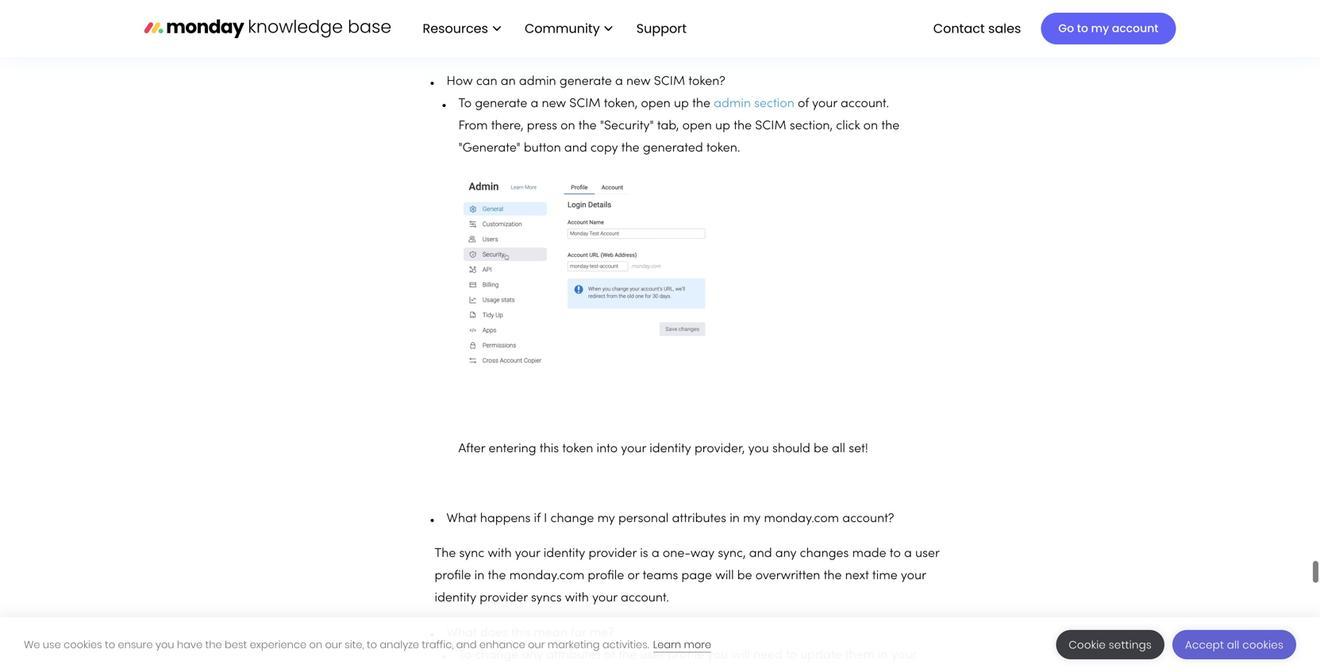 Task type: locate. For each thing, give the bounding box(es) containing it.
1 vertical spatial up
[[715, 120, 730, 132]]

0 vertical spatial all
[[832, 443, 845, 455]]

in inside to change any attributes of the user profile you will need to update them in your identity provider.
[[878, 650, 888, 662]]

me?
[[590, 627, 614, 639]]

list containing resources
[[407, 0, 699, 57]]

contact
[[933, 19, 985, 37]]

your inside to change any attributes of the user profile you will need to update them in your identity provider.
[[891, 650, 917, 662]]

dialog containing cookie settings
[[0, 618, 1320, 672]]

experience
[[250, 638, 306, 652]]

changes
[[800, 548, 849, 560]]

0 vertical spatial of
[[798, 98, 809, 110]]

my left "personal"
[[597, 513, 615, 525]]

0 vertical spatial user
[[915, 548, 939, 560]]

analyze
[[380, 638, 419, 652]]

this
[[540, 443, 559, 455], [511, 627, 531, 639]]

"security"
[[600, 120, 654, 132]]

community
[[525, 19, 600, 37]]

0 horizontal spatial be
[[737, 570, 752, 582]]

1 horizontal spatial be
[[814, 443, 829, 455]]

0 vertical spatial any
[[775, 548, 797, 560]]

identity
[[649, 443, 691, 455], [543, 548, 585, 560], [435, 592, 476, 604], [458, 672, 500, 672]]

be down sync,
[[737, 570, 752, 582]]

my up sync,
[[743, 513, 761, 525]]

2 horizontal spatial my
[[1091, 21, 1109, 36]]

1 our from the left
[[325, 638, 342, 652]]

copy
[[590, 143, 618, 154]]

admin section link
[[714, 98, 794, 110]]

1 vertical spatial with
[[565, 592, 589, 604]]

1 vertical spatial of
[[604, 650, 615, 662]]

2 horizontal spatial and
[[749, 548, 772, 560]]

community link
[[517, 15, 621, 42]]

a right made
[[904, 548, 912, 560]]

user inside the sync with your identity provider is a one-way sync, and any changes made to a user profile in the monday.com profile or teams page will be overwritten the next time your identity provider syncs with your account.
[[915, 548, 939, 560]]

2 horizontal spatial profile
[[667, 650, 704, 662]]

the up does
[[488, 570, 506, 582]]

and right traffic,
[[456, 638, 477, 652]]

up up the tab,
[[674, 98, 689, 110]]

time
[[872, 570, 898, 582]]

to right go
[[1077, 21, 1088, 36]]

0 vertical spatial change
[[551, 513, 594, 525]]

accept
[[1185, 638, 1224, 652]]

of down me? on the left bottom of page
[[604, 650, 615, 662]]

0 horizontal spatial on
[[309, 638, 322, 652]]

scim left token?
[[654, 76, 685, 88]]

to inside to change any attributes of the user profile you will need to update them in your identity provider.
[[786, 650, 797, 662]]

a up press
[[531, 98, 538, 110]]

in up sync,
[[730, 513, 740, 525]]

into
[[597, 443, 618, 455]]

new up to generate a new scim token, open up the admin section
[[626, 76, 651, 88]]

all left set!
[[832, 443, 845, 455]]

0 vertical spatial attributes
[[672, 513, 726, 525]]

1 vertical spatial all
[[1227, 638, 1239, 652]]

any up overwritten
[[775, 548, 797, 560]]

cookies right accept
[[1242, 638, 1284, 652]]

what left does
[[446, 627, 477, 639]]

this for entering
[[540, 443, 559, 455]]

how can an admin generate a new scim token?
[[446, 76, 725, 88]]

asked
[[506, 28, 544, 42]]

and right sync,
[[749, 548, 772, 560]]

1 vertical spatial account.
[[621, 592, 669, 604]]

generate
[[559, 76, 612, 88], [475, 98, 527, 110]]

0 horizontal spatial account.
[[621, 592, 669, 604]]

0 horizontal spatial monday.com
[[509, 570, 584, 582]]

2 our from the left
[[528, 638, 545, 652]]

account. up click
[[841, 98, 889, 110]]

a
[[615, 76, 623, 88], [531, 98, 538, 110], [652, 548, 659, 560], [904, 548, 912, 560]]

1 vertical spatial and
[[749, 548, 772, 560]]

1 horizontal spatial in
[[730, 513, 740, 525]]

0 horizontal spatial cookies
[[64, 638, 102, 652]]

dialog
[[0, 618, 1320, 672]]

provider up does
[[480, 592, 528, 604]]

your
[[812, 98, 837, 110], [621, 443, 646, 455], [515, 548, 540, 560], [901, 570, 926, 582], [592, 592, 617, 604], [891, 650, 917, 662]]

to
[[458, 98, 472, 110], [458, 650, 472, 662]]

1 what from the top
[[446, 513, 477, 525]]

profile
[[435, 570, 471, 582], [588, 570, 624, 582], [667, 650, 704, 662]]

2 vertical spatial in
[[878, 650, 888, 662]]

1 vertical spatial monday.com
[[509, 570, 584, 582]]

0 vertical spatial provider
[[589, 548, 637, 560]]

and inside of your account. from there, press on the "security" tab, open up the scim section, click on the "generate" button and copy the generated token.
[[564, 143, 587, 154]]

1 horizontal spatial admin
[[714, 98, 751, 110]]

cookies inside button
[[1242, 638, 1284, 652]]

identity down the
[[435, 592, 476, 604]]

the
[[692, 98, 710, 110], [578, 120, 597, 132], [734, 120, 752, 132], [881, 120, 900, 132], [621, 143, 640, 154], [488, 570, 506, 582], [824, 570, 842, 582], [205, 638, 222, 652], [618, 650, 637, 662]]

cookies for use
[[64, 638, 102, 652]]

your down if
[[515, 548, 540, 560]]

the down the '"security"'
[[621, 143, 640, 154]]

1 horizontal spatial up
[[715, 120, 730, 132]]

my
[[1091, 21, 1109, 36], [597, 513, 615, 525], [743, 513, 761, 525]]

list
[[407, 0, 699, 57]]

this left token
[[540, 443, 559, 455]]

1 horizontal spatial open
[[682, 120, 712, 132]]

1 horizontal spatial my
[[743, 513, 761, 525]]

0 horizontal spatial admin
[[519, 76, 556, 88]]

the left best
[[205, 638, 222, 652]]

in
[[730, 513, 740, 525], [474, 570, 484, 582], [878, 650, 888, 662]]

of inside to change any attributes of the user profile you will need to update them in your identity provider.
[[604, 650, 615, 662]]

on right press
[[560, 120, 575, 132]]

any up provider.
[[522, 650, 543, 662]]

this right does
[[511, 627, 531, 639]]

1 horizontal spatial attributes
[[672, 513, 726, 525]]

new
[[626, 76, 651, 88], [542, 98, 566, 110]]

1 horizontal spatial new
[[626, 76, 651, 88]]

scim down section
[[755, 120, 786, 132]]

the down changes
[[824, 570, 842, 582]]

1 horizontal spatial cookies
[[1242, 638, 1284, 652]]

1 vertical spatial new
[[542, 98, 566, 110]]

identity inside to change any attributes of the user profile you will need to update them in your identity provider.
[[458, 672, 500, 672]]

the right click
[[881, 120, 900, 132]]

made
[[852, 548, 886, 560]]

with right syncs
[[565, 592, 589, 604]]

all right accept
[[1227, 638, 1239, 652]]

open right the tab,
[[682, 120, 712, 132]]

1 horizontal spatial generate
[[559, 76, 612, 88]]

of
[[798, 98, 809, 110], [604, 650, 615, 662]]

cookies for all
[[1242, 638, 1284, 652]]

new up press
[[542, 98, 566, 110]]

1 to from the top
[[458, 98, 472, 110]]

attributes
[[672, 513, 726, 525], [546, 650, 601, 662]]

on right click
[[863, 120, 878, 132]]

0 vertical spatial what
[[446, 513, 477, 525]]

and left copy
[[564, 143, 587, 154]]

0 vertical spatial this
[[540, 443, 559, 455]]

click
[[836, 120, 860, 132]]

all inside button
[[1227, 638, 1239, 652]]

1 horizontal spatial all
[[1227, 638, 1239, 652]]

to down how
[[458, 98, 472, 110]]

0 horizontal spatial change
[[475, 650, 519, 662]]

on right experience
[[309, 638, 322, 652]]

0 vertical spatial and
[[564, 143, 587, 154]]

0 vertical spatial will
[[715, 570, 734, 582]]

with right sync
[[488, 548, 512, 560]]

your up me? on the left bottom of page
[[592, 592, 617, 604]]

0 horizontal spatial attributes
[[546, 650, 601, 662]]

happens
[[480, 513, 531, 525]]

0 vertical spatial to
[[458, 98, 472, 110]]

1 vertical spatial generate
[[475, 98, 527, 110]]

your right them
[[891, 650, 917, 662]]

provider up or on the left of page
[[589, 548, 637, 560]]

0 horizontal spatial and
[[456, 638, 477, 652]]

0 vertical spatial in
[[730, 513, 740, 525]]

support link
[[628, 15, 699, 42], [636, 19, 691, 37]]

1 vertical spatial what
[[446, 627, 477, 639]]

your up section,
[[812, 98, 837, 110]]

1 vertical spatial change
[[475, 650, 519, 662]]

open up the tab,
[[641, 98, 671, 110]]

go
[[1058, 21, 1074, 36]]

in right them
[[878, 650, 888, 662]]

0 horizontal spatial profile
[[435, 570, 471, 582]]

1 vertical spatial open
[[682, 120, 712, 132]]

admin down token?
[[714, 98, 751, 110]]

your inside of your account. from there, press on the "security" tab, open up the scim section, click on the "generate" button and copy the generated token.
[[812, 98, 837, 110]]

after
[[458, 443, 485, 455]]

change right "i"
[[551, 513, 594, 525]]

1 horizontal spatial our
[[528, 638, 545, 652]]

cookies right use at the left
[[64, 638, 102, 652]]

be right should
[[814, 443, 829, 455]]

set!
[[849, 443, 868, 455]]

to
[[1077, 21, 1088, 36], [890, 548, 901, 560], [105, 638, 115, 652], [367, 638, 377, 652], [786, 650, 797, 662]]

"generate"
[[458, 143, 520, 154]]

overwritten
[[755, 570, 820, 582]]

1 cookies from the left
[[64, 638, 102, 652]]

our left the site,
[[325, 638, 342, 652]]

frequently asked questions link
[[435, 20, 609, 45]]

1 horizontal spatial user
[[915, 548, 939, 560]]

to inside to change any attributes of the user profile you will need to update them in your identity provider.
[[458, 650, 472, 662]]

1 vertical spatial this
[[511, 627, 531, 639]]

will
[[715, 570, 734, 582], [731, 650, 750, 662]]

any
[[775, 548, 797, 560], [522, 650, 543, 662]]

1 vertical spatial any
[[522, 650, 543, 662]]

monday.com
[[764, 513, 839, 525], [509, 570, 584, 582]]

and inside the sync with your identity provider is a one-way sync, and any changes made to a user profile in the monday.com profile or teams page will be overwritten the next time your identity provider syncs with your account.
[[749, 548, 772, 560]]

0 horizontal spatial with
[[488, 548, 512, 560]]

you left have
[[155, 638, 174, 652]]

profile down the
[[435, 570, 471, 582]]

monday.com up syncs
[[509, 570, 584, 582]]

attributes down for on the bottom left of page
[[546, 650, 601, 662]]

0 vertical spatial scim
[[654, 76, 685, 88]]

2 vertical spatial scim
[[755, 120, 786, 132]]

1 horizontal spatial any
[[775, 548, 797, 560]]

cookie settings button
[[1056, 630, 1164, 660]]

1 vertical spatial will
[[731, 650, 750, 662]]

user left more
[[640, 650, 664, 662]]

will down sync,
[[715, 570, 734, 582]]

you left the 'need'
[[707, 650, 728, 662]]

0 horizontal spatial generate
[[475, 98, 527, 110]]

1 horizontal spatial and
[[564, 143, 587, 154]]

in down sync
[[474, 570, 484, 582]]

provider
[[589, 548, 637, 560], [480, 592, 528, 604]]

of your account. from there, press on the "security" tab, open up the scim section, click on the "generate" button and copy the generated token.
[[458, 98, 900, 154]]

up up token.
[[715, 120, 730, 132]]

user right made
[[915, 548, 939, 560]]

1 vertical spatial to
[[458, 650, 472, 662]]

1 horizontal spatial of
[[798, 98, 809, 110]]

2 horizontal spatial scim
[[755, 120, 786, 132]]

0 vertical spatial account.
[[841, 98, 889, 110]]

scim down how can an admin generate a new scim token?
[[569, 98, 601, 110]]

0 horizontal spatial in
[[474, 570, 484, 582]]

to up time
[[890, 548, 901, 560]]

be
[[814, 443, 829, 455], [737, 570, 752, 582]]

monday.com up changes
[[764, 513, 839, 525]]

2 vertical spatial and
[[456, 638, 477, 652]]

0 horizontal spatial user
[[640, 650, 664, 662]]

how
[[446, 76, 473, 88]]

my right go
[[1091, 21, 1109, 36]]

i
[[544, 513, 547, 525]]

1 vertical spatial attributes
[[546, 650, 601, 662]]

1 horizontal spatial you
[[707, 650, 728, 662]]

2 cookies from the left
[[1242, 638, 1284, 652]]

will inside to change any attributes of the user profile you will need to update them in your identity provider.
[[731, 650, 750, 662]]

you left should
[[748, 443, 769, 455]]

user
[[915, 548, 939, 560], [640, 650, 664, 662]]

the down token?
[[692, 98, 710, 110]]

generate up there,
[[475, 98, 527, 110]]

0 horizontal spatial open
[[641, 98, 671, 110]]

admin right an
[[519, 76, 556, 88]]

0 vertical spatial up
[[674, 98, 689, 110]]

account. down or on the left of page
[[621, 592, 669, 604]]

change down does
[[475, 650, 519, 662]]

up
[[674, 98, 689, 110], [715, 120, 730, 132]]

0 horizontal spatial of
[[604, 650, 615, 662]]

the down admin section link
[[734, 120, 752, 132]]

0 vertical spatial new
[[626, 76, 651, 88]]

1 horizontal spatial this
[[540, 443, 559, 455]]

token
[[562, 443, 593, 455]]

ensure
[[118, 638, 153, 652]]

change
[[551, 513, 594, 525], [475, 650, 519, 662]]

0 horizontal spatial this
[[511, 627, 531, 639]]

1 vertical spatial scim
[[569, 98, 601, 110]]

monday.com logo image
[[144, 12, 391, 45]]

0 horizontal spatial any
[[522, 650, 543, 662]]

be inside the sync with your identity provider is a one-way sync, and any changes made to a user profile in the monday.com profile or teams page will be overwritten the next time your identity provider syncs with your account.
[[737, 570, 752, 582]]

sync
[[459, 548, 484, 560]]

2 horizontal spatial you
[[748, 443, 769, 455]]

learn more link
[[653, 638, 711, 653]]

resources link
[[415, 15, 509, 42]]

0 horizontal spatial my
[[597, 513, 615, 525]]

you inside to change any attributes of the user profile you will need to update them in your identity provider.
[[707, 650, 728, 662]]

profile right activities.
[[667, 650, 704, 662]]

1 horizontal spatial account.
[[841, 98, 889, 110]]

to for to generate a new scim token, open up the admin section
[[458, 98, 472, 110]]

what up sync
[[446, 513, 477, 525]]

the left learn
[[618, 650, 637, 662]]

0 horizontal spatial provider
[[480, 592, 528, 604]]

token,
[[604, 98, 638, 110]]

entering
[[489, 443, 536, 455]]

to right traffic,
[[458, 650, 472, 662]]

will left the 'need'
[[731, 650, 750, 662]]

cookies
[[64, 638, 102, 652], [1242, 638, 1284, 652]]

account
[[1112, 21, 1159, 36]]

attributes up way
[[672, 513, 726, 525]]

generate up token,
[[559, 76, 612, 88]]

2 to from the top
[[458, 650, 472, 662]]

1 vertical spatial be
[[737, 570, 752, 582]]

activities.
[[602, 638, 649, 652]]

1 horizontal spatial profile
[[588, 570, 624, 582]]

our up provider.
[[528, 638, 545, 652]]

1 horizontal spatial with
[[565, 592, 589, 604]]

to right the 'need'
[[786, 650, 797, 662]]

0 horizontal spatial our
[[325, 638, 342, 652]]

of up section,
[[798, 98, 809, 110]]

2 horizontal spatial in
[[878, 650, 888, 662]]

sync,
[[718, 548, 746, 560]]

2 what from the top
[[446, 627, 477, 639]]

open
[[641, 98, 671, 110], [682, 120, 712, 132]]

profile left or on the left of page
[[588, 570, 624, 582]]

profile inside to change any attributes of the user profile you will need to update them in your identity provider.
[[667, 650, 704, 662]]

identity down the "enhance"
[[458, 672, 500, 672]]



Task type: vqa. For each thing, say whether or not it's contained in the screenshot.
Picker,
no



Task type: describe. For each thing, give the bounding box(es) containing it.
generated
[[643, 143, 703, 154]]

my inside main element
[[1091, 21, 1109, 36]]

cookie settings
[[1069, 638, 1152, 652]]

an
[[501, 76, 516, 88]]

we
[[24, 638, 40, 652]]

0 vertical spatial open
[[641, 98, 671, 110]]

what for what happens if i change my personal attributes in my monday.com account?
[[446, 513, 477, 525]]

next
[[845, 570, 869, 582]]

marketing
[[548, 638, 600, 652]]

resources
[[423, 19, 488, 37]]

1 horizontal spatial scim
[[654, 76, 685, 88]]

account. inside the sync with your identity provider is a one-way sync, and any changes made to a user profile in the monday.com profile or teams page will be overwritten the next time your identity provider syncs with your account.
[[621, 592, 669, 604]]

to left ensure
[[105, 638, 115, 652]]

account. inside of your account. from there, press on the "security" tab, open up the scim section, click on the "generate" button and copy the generated token.
[[841, 98, 889, 110]]

monday.com inside the sync with your identity provider is a one-way sync, and any changes made to a user profile in the monday.com profile or teams page will be overwritten the next time your identity provider syncs with your account.
[[509, 570, 584, 582]]

you for to change any attributes of the user profile you will need to update them in your identity provider.
[[707, 650, 728, 662]]

provider,
[[695, 443, 745, 455]]

identity left provider,
[[649, 443, 691, 455]]

we use cookies to ensure you have the best experience on our site, to analyze traffic, and enhance our marketing activities. learn more
[[24, 638, 711, 652]]

from
[[458, 120, 488, 132]]

for
[[571, 627, 586, 639]]

0 horizontal spatial all
[[832, 443, 845, 455]]

go to my account link
[[1041, 13, 1176, 44]]

to change any attributes of the user profile you will need to update them in your identity provider.
[[458, 650, 917, 672]]

2 horizontal spatial on
[[863, 120, 878, 132]]

accept all cookies button
[[1172, 630, 1296, 660]]

button
[[524, 143, 561, 154]]

to generate a new scim token, open up the admin section
[[458, 98, 794, 110]]

you inside dialog
[[155, 638, 174, 652]]

one-
[[663, 548, 690, 560]]

press
[[527, 120, 557, 132]]

if
[[534, 513, 540, 525]]

0 vertical spatial be
[[814, 443, 829, 455]]

of inside of your account. from there, press on the "security" tab, open up the scim section, click on the "generate" button and copy the generated token.
[[798, 98, 809, 110]]

have
[[177, 638, 203, 652]]

0 vertical spatial admin
[[519, 76, 556, 88]]

open inside of your account. from there, press on the "security" tab, open up the scim section, click on the "generate" button and copy the generated token.
[[682, 120, 712, 132]]

1 horizontal spatial monday.com
[[764, 513, 839, 525]]

cookie
[[1069, 638, 1106, 652]]

the inside to change any attributes of the user profile you will need to update them in your identity provider.
[[618, 650, 637, 662]]

go to my account
[[1058, 21, 1159, 36]]

contact sales
[[933, 19, 1021, 37]]

user inside to change any attributes of the user profile you will need to update them in your identity provider.
[[640, 650, 664, 662]]

or
[[628, 570, 639, 582]]

cpt2105231258 1337x735.gif image
[[458, 172, 919, 425]]

1 horizontal spatial provider
[[589, 548, 637, 560]]

there,
[[491, 120, 524, 132]]

enhance
[[479, 638, 525, 652]]

account?
[[842, 513, 894, 525]]

0 vertical spatial generate
[[559, 76, 612, 88]]

1 horizontal spatial on
[[560, 120, 575, 132]]

personal
[[618, 513, 669, 525]]

to right the site,
[[367, 638, 377, 652]]

support
[[636, 19, 687, 37]]

in inside the sync with your identity provider is a one-way sync, and any changes made to a user profile in the monday.com profile or teams page will be overwritten the next time your identity provider syncs with your account.
[[474, 570, 484, 582]]

a up token,
[[615, 76, 623, 88]]

learn
[[653, 638, 681, 652]]

1 vertical spatial admin
[[714, 98, 751, 110]]

teams
[[643, 570, 678, 582]]

to for to change any attributes of the user profile you will need to update them in your identity provider.
[[458, 650, 472, 662]]

is
[[640, 548, 648, 560]]

you for after entering this token into your identity provider, you should be all set!
[[748, 443, 769, 455]]

any inside the sync with your identity provider is a one-way sync, and any changes made to a user profile in the monday.com profile or teams page will be overwritten the next time your identity provider syncs with your account.
[[775, 548, 797, 560]]

best
[[225, 638, 247, 652]]

sales
[[988, 19, 1021, 37]]

1 vertical spatial provider
[[480, 592, 528, 604]]

what does this mean for me?
[[446, 627, 618, 639]]

provider.
[[503, 672, 554, 672]]

will inside the sync with your identity provider is a one-way sync, and any changes made to a user profile in the monday.com profile or teams page will be overwritten the next time your identity provider syncs with your account.
[[715, 570, 734, 582]]

should
[[772, 443, 810, 455]]

contact sales link
[[925, 15, 1029, 42]]

your right into
[[621, 443, 646, 455]]

0 vertical spatial with
[[488, 548, 512, 560]]

to inside the sync with your identity provider is a one-way sync, and any changes made to a user profile in the monday.com profile or teams page will be overwritten the next time your identity provider syncs with your account.
[[890, 548, 901, 560]]

syncs
[[531, 592, 562, 604]]

frequently asked questions
[[435, 28, 609, 42]]

more
[[684, 638, 711, 652]]

token.
[[706, 143, 740, 154]]

main element
[[407, 0, 1176, 57]]

a right is
[[652, 548, 659, 560]]

frequently
[[435, 28, 502, 42]]

what for what does this mean for me?
[[446, 627, 477, 639]]

token?
[[688, 76, 725, 88]]

traffic,
[[422, 638, 454, 652]]

section
[[754, 98, 794, 110]]

section,
[[790, 120, 833, 132]]

mean
[[534, 627, 567, 639]]

update
[[800, 650, 842, 662]]

what happens if i change my personal attributes in my monday.com account?
[[446, 513, 897, 525]]

up inside of your account. from there, press on the "security" tab, open up the scim section, click on the "generate" button and copy the generated token.
[[715, 120, 730, 132]]

site,
[[345, 638, 364, 652]]

tab,
[[657, 120, 679, 132]]

use
[[43, 638, 61, 652]]

the up copy
[[578, 120, 597, 132]]

the sync with your identity provider is a one-way sync, and any changes made to a user profile in the monday.com profile or teams page will be overwritten the next time your identity provider syncs with your account.
[[435, 548, 939, 604]]

this for does
[[511, 627, 531, 639]]

them
[[845, 650, 875, 662]]

attributes inside to change any attributes of the user profile you will need to update them in your identity provider.
[[546, 650, 601, 662]]

to inside main element
[[1077, 21, 1088, 36]]

accept all cookies
[[1185, 638, 1284, 652]]

change inside to change any attributes of the user profile you will need to update them in your identity provider.
[[475, 650, 519, 662]]

does
[[480, 627, 508, 639]]

1 horizontal spatial change
[[551, 513, 594, 525]]

the
[[435, 548, 456, 560]]

after entering this token into your identity provider, you should be all set!
[[458, 443, 868, 455]]

any inside to change any attributes of the user profile you will need to update them in your identity provider.
[[522, 650, 543, 662]]

way
[[690, 548, 714, 560]]

can
[[476, 76, 497, 88]]

page
[[681, 570, 712, 582]]

identity down "i"
[[543, 548, 585, 560]]

settings
[[1109, 638, 1152, 652]]

0 horizontal spatial scim
[[569, 98, 601, 110]]

0 horizontal spatial up
[[674, 98, 689, 110]]

scim inside of your account. from there, press on the "security" tab, open up the scim section, click on the "generate" button and copy the generated token.
[[755, 120, 786, 132]]

0 horizontal spatial new
[[542, 98, 566, 110]]

your right time
[[901, 570, 926, 582]]

questions
[[547, 28, 609, 42]]



